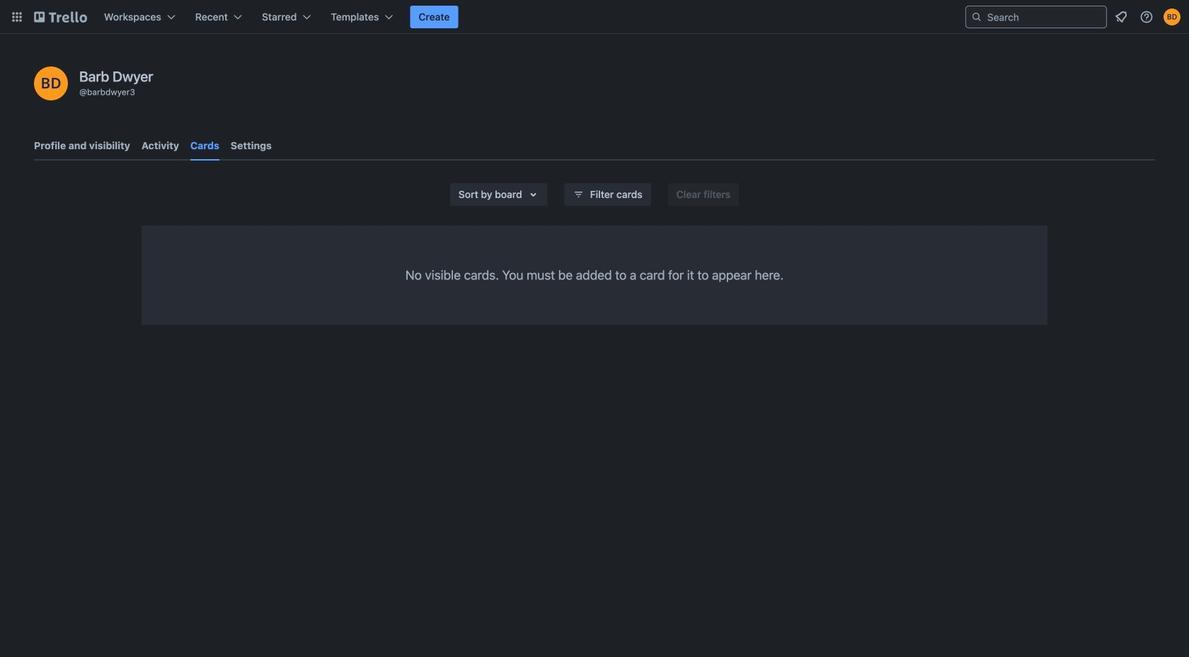 Task type: vqa. For each thing, say whether or not it's contained in the screenshot.
the search field
yes



Task type: locate. For each thing, give the bounding box(es) containing it.
barb dwyer (barbdwyer3) image right open information menu image
[[1164, 8, 1181, 25]]

barb dwyer (barbdwyer3) image
[[1164, 8, 1181, 25], [34, 67, 68, 101]]

0 vertical spatial barb dwyer (barbdwyer3) image
[[1164, 8, 1181, 25]]

0 horizontal spatial barb dwyer (barbdwyer3) image
[[34, 67, 68, 101]]

barb dwyer (barbdwyer3) image inside primary 'element'
[[1164, 8, 1181, 25]]

1 horizontal spatial barb dwyer (barbdwyer3) image
[[1164, 8, 1181, 25]]

0 notifications image
[[1113, 8, 1130, 25]]

barb dwyer (barbdwyer3) image down back to home image
[[34, 67, 68, 101]]

1 vertical spatial barb dwyer (barbdwyer3) image
[[34, 67, 68, 101]]



Task type: describe. For each thing, give the bounding box(es) containing it.
open information menu image
[[1140, 10, 1154, 24]]

back to home image
[[34, 6, 87, 28]]

search image
[[971, 11, 982, 23]]

Search field
[[982, 7, 1106, 27]]

primary element
[[0, 0, 1189, 34]]



